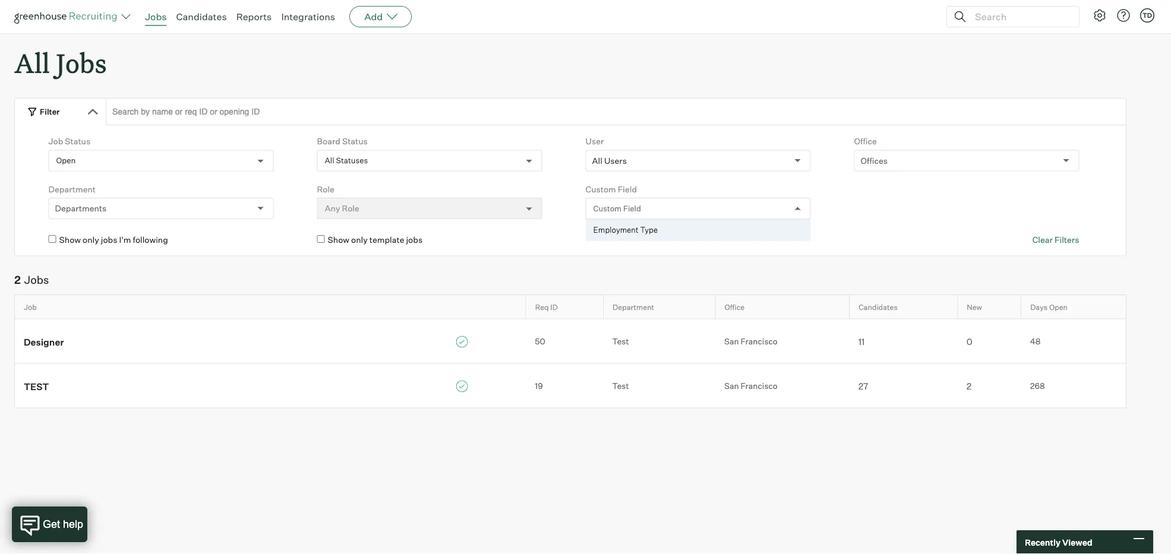 Task type: describe. For each thing, give the bounding box(es) containing it.
only for template
[[351, 235, 368, 245]]

1 jobs from the left
[[101, 235, 117, 245]]

designer
[[24, 336, 64, 348]]

status for board status
[[342, 136, 368, 147]]

0 vertical spatial candidates
[[176, 11, 227, 23]]

greenhouse recruiting image
[[14, 10, 121, 24]]

all statuses
[[325, 156, 368, 165]]

status for job status
[[65, 136, 90, 147]]

all jobs
[[14, 45, 107, 80]]

following
[[133, 235, 168, 245]]

job status
[[48, 136, 90, 147]]

only for jobs
[[83, 235, 99, 245]]

jobs for 2 jobs
[[24, 273, 49, 287]]

2 jobs from the left
[[406, 235, 423, 245]]

filter
[[40, 107, 60, 116]]

recently
[[1025, 537, 1061, 548]]

candidates link
[[176, 11, 227, 23]]

offices
[[861, 155, 888, 166]]

configure image
[[1093, 8, 1107, 23]]

show only template jobs
[[328, 235, 423, 245]]

user
[[586, 136, 604, 147]]

td
[[1143, 11, 1152, 19]]

2 for 2
[[967, 381, 972, 392]]

Search text field
[[972, 8, 1068, 25]]

all users
[[592, 155, 627, 166]]

days open
[[1030, 303, 1068, 312]]

reports link
[[236, 11, 272, 23]]

board status
[[317, 136, 368, 147]]

viewed
[[1062, 537, 1092, 548]]

job for job
[[24, 303, 37, 312]]

add
[[364, 11, 383, 23]]

i'm
[[119, 235, 131, 245]]

show for show only template jobs
[[328, 235, 349, 245]]

0 vertical spatial custom
[[586, 184, 616, 194]]

reports
[[236, 11, 272, 23]]

11
[[858, 336, 865, 347]]

2 for 2 jobs
[[14, 273, 21, 287]]

id
[[550, 303, 558, 312]]

san francisco for test
[[724, 381, 778, 391]]

employment
[[593, 225, 639, 235]]

27
[[858, 381, 868, 392]]

template
[[369, 235, 404, 245]]

san for designer
[[724, 337, 739, 347]]

francisco for test
[[741, 381, 778, 391]]

1 vertical spatial field
[[623, 204, 641, 213]]

0 vertical spatial field
[[618, 184, 637, 194]]

test for designer
[[612, 337, 629, 347]]

2 link
[[958, 380, 1021, 392]]

0 vertical spatial jobs
[[145, 11, 167, 23]]

48
[[1030, 337, 1041, 347]]

1 vertical spatial department
[[613, 303, 654, 312]]

1 vertical spatial open
[[1049, 303, 1068, 312]]

0 link
[[958, 335, 1021, 348]]

0 vertical spatial custom field
[[586, 184, 637, 194]]

new
[[967, 303, 982, 312]]

Search by name or req ID or opening ID text field
[[106, 98, 1127, 125]]

show only jobs i'm following
[[59, 235, 168, 245]]

clear
[[1033, 235, 1053, 245]]



Task type: locate. For each thing, give the bounding box(es) containing it.
recently viewed
[[1025, 537, 1092, 548]]

0 vertical spatial department
[[48, 184, 96, 194]]

all for all jobs
[[14, 45, 50, 80]]

1 horizontal spatial office
[[854, 136, 877, 147]]

1 san francisco from the top
[[724, 337, 778, 347]]

jobs link
[[145, 11, 167, 23]]

show
[[59, 235, 81, 245], [328, 235, 349, 245]]

francisco
[[741, 337, 778, 347], [741, 381, 778, 391]]

1 vertical spatial custom
[[593, 204, 622, 213]]

2 san from the top
[[724, 381, 739, 391]]

1 francisco from the top
[[741, 337, 778, 347]]

job down "filter"
[[48, 136, 63, 147]]

td button
[[1138, 6, 1157, 25]]

san
[[724, 337, 739, 347], [724, 381, 739, 391]]

1 vertical spatial job
[[24, 303, 37, 312]]

1 vertical spatial francisco
[[741, 381, 778, 391]]

add button
[[349, 6, 412, 27]]

san for test
[[724, 381, 739, 391]]

department
[[48, 184, 96, 194], [613, 303, 654, 312]]

all
[[14, 45, 50, 80], [592, 155, 602, 166], [325, 156, 334, 165]]

1 horizontal spatial 2
[[967, 381, 972, 392]]

19
[[535, 381, 543, 391]]

2 francisco from the top
[[741, 381, 778, 391]]

jobs right template
[[406, 235, 423, 245]]

1 horizontal spatial only
[[351, 235, 368, 245]]

Show only jobs I'm following checkbox
[[48, 235, 56, 243]]

integrations link
[[281, 11, 335, 23]]

field
[[618, 184, 637, 194], [623, 204, 641, 213]]

1 san from the top
[[724, 337, 739, 347]]

2 horizontal spatial all
[[592, 155, 602, 166]]

1 horizontal spatial all
[[325, 156, 334, 165]]

jobs
[[145, 11, 167, 23], [56, 45, 107, 80], [24, 273, 49, 287]]

0 horizontal spatial only
[[83, 235, 99, 245]]

1 horizontal spatial job
[[48, 136, 63, 147]]

0 vertical spatial san francisco
[[724, 337, 778, 347]]

req
[[535, 303, 549, 312]]

2 only from the left
[[351, 235, 368, 245]]

status
[[65, 136, 90, 147], [342, 136, 368, 147]]

0 horizontal spatial all
[[14, 45, 50, 80]]

open
[[56, 156, 76, 165], [1049, 303, 1068, 312]]

0
[[967, 336, 973, 347]]

employment type
[[593, 225, 658, 235]]

custom field
[[586, 184, 637, 194], [593, 204, 641, 213]]

1 horizontal spatial candidates
[[859, 303, 898, 312]]

1 status from the left
[[65, 136, 90, 147]]

custom
[[586, 184, 616, 194], [593, 204, 622, 213]]

1 vertical spatial 2
[[967, 381, 972, 392]]

clear filters
[[1033, 235, 1079, 245]]

1 vertical spatial san
[[724, 381, 739, 391]]

11 link
[[849, 335, 958, 348]]

all left the users
[[592, 155, 602, 166]]

1 horizontal spatial jobs
[[406, 235, 423, 245]]

only
[[83, 235, 99, 245], [351, 235, 368, 245]]

0 vertical spatial francisco
[[741, 337, 778, 347]]

0 horizontal spatial jobs
[[24, 273, 49, 287]]

0 horizontal spatial show
[[59, 235, 81, 245]]

open down job status
[[56, 156, 76, 165]]

1 horizontal spatial jobs
[[56, 45, 107, 80]]

jobs for all jobs
[[56, 45, 107, 80]]

0 horizontal spatial jobs
[[101, 235, 117, 245]]

2 show from the left
[[328, 235, 349, 245]]

1 vertical spatial office
[[725, 303, 745, 312]]

Show only template jobs checkbox
[[317, 235, 325, 243]]

0 horizontal spatial open
[[56, 156, 76, 165]]

show for show only jobs i'm following
[[59, 235, 81, 245]]

2 san francisco from the top
[[724, 381, 778, 391]]

field down the users
[[618, 184, 637, 194]]

2 status from the left
[[342, 136, 368, 147]]

job for job status
[[48, 136, 63, 147]]

all down board
[[325, 156, 334, 165]]

francisco for designer
[[741, 337, 778, 347]]

candidates up 11
[[859, 303, 898, 312]]

2 jobs
[[14, 273, 49, 287]]

open right days
[[1049, 303, 1068, 312]]

2 vertical spatial jobs
[[24, 273, 49, 287]]

all users option
[[592, 155, 627, 166]]

filters
[[1055, 235, 1079, 245]]

0 vertical spatial test
[[612, 337, 629, 347]]

days
[[1030, 303, 1048, 312]]

1 horizontal spatial show
[[328, 235, 349, 245]]

designer link
[[15, 335, 526, 348]]

0 vertical spatial job
[[48, 136, 63, 147]]

0 horizontal spatial status
[[65, 136, 90, 147]]

test link
[[15, 379, 526, 393]]

1 horizontal spatial status
[[342, 136, 368, 147]]

1 vertical spatial test
[[612, 381, 629, 391]]

all for all users
[[592, 155, 602, 166]]

office
[[854, 136, 877, 147], [725, 303, 745, 312]]

integrations
[[281, 11, 335, 23]]

1 vertical spatial candidates
[[859, 303, 898, 312]]

27 link
[[849, 380, 958, 392]]

candidates right "jobs" link
[[176, 11, 227, 23]]

custom down all users
[[586, 184, 616, 194]]

show right show only jobs i'm following option at the top left of page
[[59, 235, 81, 245]]

1 only from the left
[[83, 235, 99, 245]]

departments
[[55, 203, 106, 214]]

job down 2 jobs
[[24, 303, 37, 312]]

50
[[535, 337, 545, 347]]

all up "filter"
[[14, 45, 50, 80]]

td button
[[1140, 8, 1155, 23]]

0 horizontal spatial job
[[24, 303, 37, 312]]

custom up employment
[[593, 204, 622, 213]]

0 vertical spatial office
[[854, 136, 877, 147]]

1 test from the top
[[612, 337, 629, 347]]

candidates
[[176, 11, 227, 23], [859, 303, 898, 312]]

san francisco
[[724, 337, 778, 347], [724, 381, 778, 391]]

1 vertical spatial jobs
[[56, 45, 107, 80]]

type
[[640, 225, 658, 235]]

0 vertical spatial san
[[724, 337, 739, 347]]

jobs down show only jobs i'm following option at the top left of page
[[24, 273, 49, 287]]

users
[[604, 155, 627, 166]]

1 vertical spatial custom field
[[593, 204, 641, 213]]

san francisco for designer
[[724, 337, 778, 347]]

0 horizontal spatial candidates
[[176, 11, 227, 23]]

field up employment type
[[623, 204, 641, 213]]

268
[[1030, 381, 1045, 391]]

req id
[[535, 303, 558, 312]]

jobs left candidates link
[[145, 11, 167, 23]]

1 vertical spatial san francisco
[[724, 381, 778, 391]]

clear filters link
[[1033, 234, 1079, 246]]

jobs
[[101, 235, 117, 245], [406, 235, 423, 245]]

jobs down greenhouse recruiting 'image'
[[56, 45, 107, 80]]

custom field up employment
[[593, 204, 641, 213]]

2
[[14, 273, 21, 287], [967, 381, 972, 392]]

jobs left i'm
[[101, 235, 117, 245]]

show right "show only template jobs" checkbox
[[328, 235, 349, 245]]

2 test from the top
[[612, 381, 629, 391]]

2 horizontal spatial jobs
[[145, 11, 167, 23]]

0 horizontal spatial department
[[48, 184, 96, 194]]

only left template
[[351, 235, 368, 245]]

all for all statuses
[[325, 156, 334, 165]]

0 vertical spatial open
[[56, 156, 76, 165]]

1 show from the left
[[59, 235, 81, 245]]

only down departments
[[83, 235, 99, 245]]

role
[[317, 184, 334, 194]]

test
[[24, 381, 49, 392]]

0 horizontal spatial office
[[725, 303, 745, 312]]

statuses
[[336, 156, 368, 165]]

board
[[317, 136, 340, 147]]

0 horizontal spatial 2
[[14, 273, 21, 287]]

0 vertical spatial 2
[[14, 273, 21, 287]]

1 horizontal spatial open
[[1049, 303, 1068, 312]]

custom field down all users
[[586, 184, 637, 194]]

test
[[612, 337, 629, 347], [612, 381, 629, 391]]

test for test
[[612, 381, 629, 391]]

job
[[48, 136, 63, 147], [24, 303, 37, 312]]

1 horizontal spatial department
[[613, 303, 654, 312]]



Task type: vqa. For each thing, say whether or not it's contained in the screenshot.


